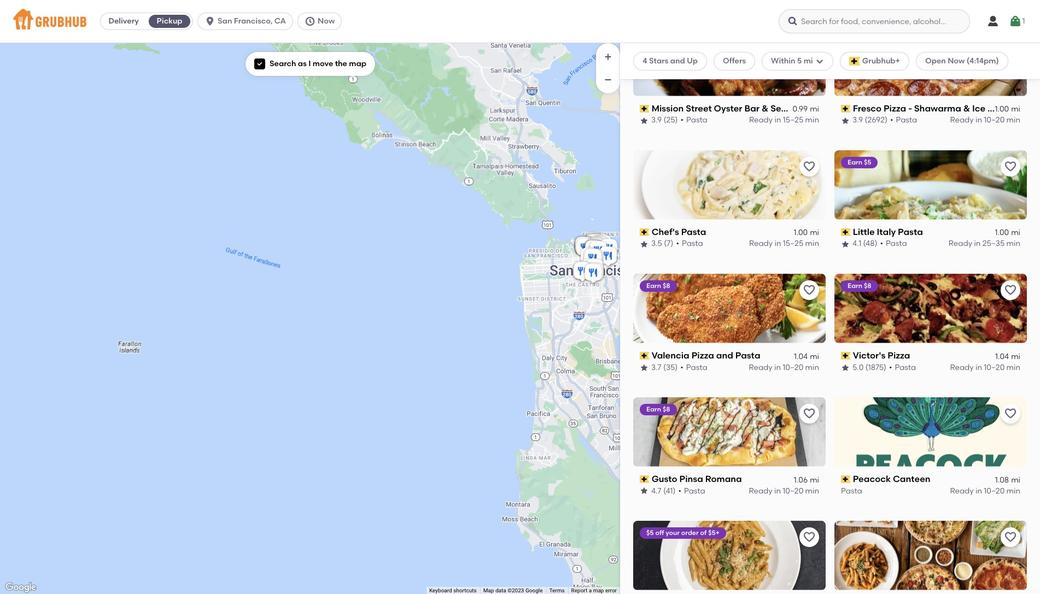 Task type: locate. For each thing, give the bounding box(es) containing it.
move
[[313, 59, 333, 68]]

deja vu pizza & pasta image
[[580, 257, 602, 281]]

subscription pass image left little
[[841, 229, 851, 236]]

2 1.04 mi from the left
[[995, 352, 1020, 361]]

• pasta for gusto
[[678, 486, 705, 496]]

$5 left off
[[646, 529, 654, 537]]

1 horizontal spatial 1.04 mi
[[995, 352, 1020, 361]]

nonna ristorante italiano image
[[584, 257, 605, 281]]

10–20 for victor's pizza
[[984, 363, 1005, 372]]

3.9 (25)
[[651, 116, 678, 125]]

• right (1875)
[[889, 363, 892, 372]]

1 horizontal spatial map
[[593, 588, 604, 594]]

victor's pizza logo image
[[835, 274, 1027, 343]]

keyboard shortcuts
[[429, 588, 477, 594]]

oyster
[[714, 103, 742, 114]]

gusto
[[652, 474, 677, 484]]

il borgo image
[[579, 246, 600, 270]]

1.04 mi
[[794, 352, 819, 361], [995, 352, 1020, 361]]

star icon image down restaurant
[[841, 116, 850, 125]]

• for gusto
[[678, 486, 681, 496]]

in for peacock canteen
[[976, 486, 982, 496]]

and down valencia pizza and pasta logo
[[716, 350, 733, 361]]

1 vertical spatial earn $5
[[848, 159, 871, 166]]

subscription pass image
[[640, 105, 650, 113], [841, 105, 851, 113], [640, 352, 650, 360], [841, 476, 851, 483]]

subscription pass image left fresco at the right of the page
[[841, 105, 851, 113]]

svg image inside san francisco, ca button
[[205, 16, 216, 27]]

10–20 for fresco pizza - shawarma & ice cream
[[984, 116, 1005, 125]]

francisco,
[[234, 16, 273, 26]]

3.7 (35)
[[651, 363, 678, 372]]

min for chef's pasta
[[805, 239, 819, 249]]

1.06
[[794, 475, 808, 485]]

pasta train image
[[586, 236, 608, 260]]

star icon image left 3.5
[[640, 240, 649, 249]]

amicis east coast pizzeria image
[[597, 245, 619, 269]]

the sampler's house image
[[584, 233, 605, 257]]

save this restaurant image
[[803, 37, 816, 50], [803, 160, 816, 173], [803, 284, 816, 297], [1004, 284, 1017, 297], [1004, 407, 1017, 420], [803, 531, 816, 544], [1004, 531, 1017, 544]]

0 vertical spatial earn $5
[[848, 35, 871, 43]]

checkout
[[950, 299, 986, 308]]

pasta
[[686, 116, 708, 125], [896, 116, 917, 125], [681, 227, 706, 237], [898, 227, 923, 237], [682, 239, 703, 249], [886, 239, 907, 249], [735, 350, 760, 361], [686, 363, 707, 372], [895, 363, 916, 372], [684, 486, 705, 496], [841, 486, 862, 496]]

on the bridge image
[[574, 237, 596, 261]]

$8 down (7)
[[663, 282, 670, 290]]

ready in 10–20 min for fresco pizza - shawarma & ice cream
[[950, 116, 1020, 125]]

peacock
[[853, 474, 891, 484]]

• right (7)
[[676, 239, 679, 249]]

$5 down 3.9 (2692)
[[864, 159, 871, 166]]

subscription pass image for little italy pasta
[[841, 229, 851, 236]]

little
[[853, 227, 875, 237]]

pizza inferno image
[[573, 235, 595, 259]]

1 1.04 from the left
[[794, 352, 808, 361]]

in for gusto pinsa romana
[[774, 486, 781, 496]]

ready in 15–25 min for street
[[749, 116, 819, 125]]

grandma's homemade pasta logo image
[[633, 521, 826, 590]]

svg image for 1
[[1009, 15, 1022, 28]]

open now (4:14pm)
[[925, 56, 999, 66]]

valencia pizza and pasta image
[[582, 262, 604, 286]]

1 horizontal spatial &
[[963, 103, 970, 114]]

ready for peacock canteen
[[950, 486, 974, 496]]

cream
[[988, 103, 1017, 114]]

2 vertical spatial save this restaurant image
[[803, 407, 816, 420]]

earn for fresco pizza - shawarma & ice cream
[[848, 35, 862, 43]]

and
[[670, 56, 685, 66], [716, 350, 733, 361]]

subscription pass image for chef's pasta
[[640, 229, 650, 236]]

1.04 mi for victor's pizza
[[995, 352, 1020, 361]]

subscription pass image left the gusto
[[640, 476, 650, 483]]

earn $8 down the 4.1
[[848, 282, 871, 290]]

0 vertical spatial map
[[349, 59, 366, 68]]

min for gusto pinsa romana
[[805, 486, 819, 496]]

now inside button
[[318, 16, 335, 26]]

15–25 for mission street oyster bar & seafood restaurant
[[783, 116, 803, 125]]

0 vertical spatial save this restaurant image
[[1004, 37, 1017, 50]]

1.00
[[995, 105, 1009, 114], [794, 228, 808, 237], [995, 228, 1009, 237]]

ready in 10–20 min for peacock canteen
[[950, 486, 1020, 496]]

napoli pizza image
[[584, 235, 605, 259]]

0 vertical spatial now
[[318, 16, 335, 26]]

min for mission street oyster bar & seafood restaurant
[[805, 116, 819, 125]]

pasta down gusto pinsa romana
[[684, 486, 705, 496]]

error
[[605, 588, 617, 594]]

star icon image for victor's pizza
[[841, 363, 850, 372]]

academy bar & kitchen image
[[573, 235, 595, 259]]

chef's pasta logo image
[[633, 150, 826, 220]]

4.7 (41)
[[651, 486, 676, 496]]

star icon image for fresco pizza - shawarma & ice cream
[[841, 116, 850, 125]]

street
[[686, 103, 712, 114]]

star icon image left 3.9 (25)
[[640, 116, 649, 125]]

• pasta for chef's
[[676, 239, 703, 249]]

2 earn $5 from the top
[[848, 159, 871, 166]]

1 vertical spatial and
[[716, 350, 733, 361]]

order
[[681, 529, 699, 537]]

main navigation navigation
[[0, 0, 1040, 43]]

pasta down -
[[896, 116, 917, 125]]

0 horizontal spatial &
[[762, 103, 769, 114]]

& right bar
[[762, 103, 769, 114]]

(1875)
[[866, 363, 886, 372]]

1 vertical spatial save this restaurant image
[[1004, 160, 1017, 173]]

1 horizontal spatial and
[[716, 350, 733, 361]]

gusto pinsa romana logo image
[[633, 397, 826, 467]]

0 horizontal spatial 3.9
[[651, 116, 662, 125]]

1.00 mi for chef's pasta
[[794, 228, 819, 237]]

pronto pizza image
[[583, 239, 605, 263]]

• pasta down victor's pizza
[[889, 363, 916, 372]]

min
[[805, 116, 819, 125], [1007, 116, 1020, 125], [805, 239, 819, 249], [1007, 239, 1020, 249], [805, 363, 819, 372], [1007, 363, 1020, 372], [805, 486, 819, 496], [1007, 486, 1020, 496]]

mission street oyster bar & seafood restaurant image
[[584, 261, 606, 285]]

1 vertical spatial ready in 15–25 min
[[749, 239, 819, 249]]

little italy pasta image
[[584, 232, 605, 256]]

$8 down the (48)
[[864, 282, 871, 290]]

• for mission
[[681, 116, 684, 125]]

in
[[775, 116, 781, 125], [976, 116, 982, 125], [775, 239, 781, 249], [974, 239, 981, 249], [774, 363, 781, 372], [976, 363, 982, 372], [774, 486, 781, 496], [976, 486, 982, 496]]

• right "(2692)"
[[890, 116, 893, 125]]

svg image inside 1 button
[[1009, 15, 1022, 28]]

chef's pasta
[[652, 227, 706, 237]]

5
[[797, 56, 802, 66]]

10–20 for gusto pinsa romana
[[783, 486, 803, 496]]

subscription pass image left chef's at top
[[640, 229, 650, 236]]

1 horizontal spatial 3.9
[[853, 116, 863, 125]]

in for victor's pizza
[[976, 363, 982, 372]]

victor's
[[853, 350, 886, 361]]

in for chef's pasta
[[775, 239, 781, 249]]

ready
[[749, 116, 773, 125], [950, 116, 974, 125], [749, 239, 773, 249], [949, 239, 972, 249], [749, 363, 773, 372], [950, 363, 974, 372], [749, 486, 773, 496], [950, 486, 974, 496]]

plus icon image
[[603, 51, 614, 62]]

mi for chef's pasta
[[810, 228, 819, 237]]

valencia pizza and pasta logo image
[[633, 274, 826, 343]]

gusto pinsa romana
[[652, 474, 742, 484]]

•
[[681, 116, 684, 125], [890, 116, 893, 125], [676, 239, 679, 249], [880, 239, 883, 249], [680, 363, 683, 372], [889, 363, 892, 372], [678, 486, 681, 496]]

italy
[[877, 227, 896, 237]]

open
[[925, 56, 946, 66]]

ready in 15–25 min
[[749, 116, 819, 125], [749, 239, 819, 249]]

pizza right valencia
[[692, 350, 714, 361]]

0.99
[[793, 105, 808, 114]]

star icon image
[[640, 116, 649, 125], [841, 116, 850, 125], [640, 240, 649, 249], [841, 240, 850, 249], [640, 363, 649, 372], [841, 363, 850, 372], [640, 487, 649, 496]]

earn down 3.5
[[646, 282, 661, 290]]

& left ice
[[963, 103, 970, 114]]

1 horizontal spatial 1.04
[[995, 352, 1009, 361]]

of
[[700, 529, 707, 537]]

ca
[[274, 16, 286, 26]]

star icon image left 5.0
[[841, 363, 850, 372]]

2 15–25 from the top
[[783, 239, 803, 249]]

1 15–25 from the top
[[783, 116, 803, 125]]

4.7
[[651, 486, 661, 496]]

1 horizontal spatial now
[[948, 56, 965, 66]]

map right "a"
[[593, 588, 604, 594]]

save this restaurant button
[[800, 33, 819, 53], [1001, 33, 1020, 53], [800, 157, 819, 177], [1001, 157, 1020, 177], [800, 280, 819, 300], [1001, 280, 1020, 300], [800, 404, 819, 424], [1001, 404, 1020, 424], [800, 527, 819, 547], [1001, 527, 1020, 547]]

earn down the 4.1
[[848, 282, 862, 290]]

(7)
[[664, 239, 673, 249]]

star icon image left 4.7
[[640, 487, 649, 496]]

• pasta for little
[[880, 239, 907, 249]]

• right the (48)
[[880, 239, 883, 249]]

subscription pass image left mission
[[640, 105, 650, 113]]

(35)
[[663, 363, 678, 372]]

save this restaurant image
[[1004, 37, 1017, 50], [1004, 160, 1017, 173], [803, 407, 816, 420]]

1 button
[[1009, 11, 1025, 31]]

1.08 mi
[[995, 475, 1020, 485]]

2 ready in 15–25 min from the top
[[749, 239, 819, 249]]

0 horizontal spatial now
[[318, 16, 335, 26]]

1 vertical spatial $5
[[864, 159, 871, 166]]

mi for mission street oyster bar & seafood restaurant
[[810, 105, 819, 114]]

• right (25)
[[681, 116, 684, 125]]

mission street oyster bar & seafood restaurant logo image
[[633, 27, 826, 96]]

earn down 3.7
[[646, 406, 661, 413]]

subscription pass image for fresco pizza - shawarma & ice cream
[[841, 105, 851, 113]]

1 vertical spatial 15–25
[[783, 239, 803, 249]]

1 & from the left
[[762, 103, 769, 114]]

earn $8 for valencia
[[646, 282, 670, 290]]

pizza right victor's
[[888, 350, 910, 361]]

&
[[762, 103, 769, 114], [963, 103, 970, 114]]

proceed to checkout
[[907, 299, 986, 308]]

10–20
[[984, 116, 1005, 125], [783, 363, 803, 372], [984, 363, 1005, 372], [783, 486, 803, 496], [984, 486, 1005, 496]]

peacock canteen
[[853, 474, 931, 484]]

earn $8 down 3.5
[[646, 282, 670, 290]]

0 vertical spatial $5
[[864, 35, 871, 43]]

• pasta down chef's pasta
[[676, 239, 703, 249]]

min for peacock canteen
[[1007, 486, 1020, 496]]

within 5 mi
[[771, 56, 813, 66]]

$5 down search for food, convenience, alcohol... search box
[[864, 35, 871, 43]]

• pasta down street
[[681, 116, 708, 125]]

0 vertical spatial ready in 15–25 min
[[749, 116, 819, 125]]

2 & from the left
[[963, 103, 970, 114]]

the italian homemade company image
[[583, 247, 605, 271]]

0 horizontal spatial svg image
[[205, 16, 216, 27]]

earn $8 down 3.7
[[646, 406, 670, 413]]

mi
[[804, 56, 813, 66], [810, 105, 819, 114], [1011, 105, 1020, 114], [810, 228, 819, 237], [1011, 228, 1020, 237], [810, 352, 819, 361], [1011, 352, 1020, 361], [810, 475, 819, 485], [1011, 475, 1020, 485]]

pizza inferno logo image
[[835, 521, 1027, 590]]

victor's pizza image
[[583, 232, 605, 256]]

pizza
[[884, 103, 906, 114], [692, 350, 714, 361], [888, 350, 910, 361]]

-
[[908, 103, 912, 114]]

0 horizontal spatial and
[[670, 56, 685, 66]]

earn $5 down search for food, convenience, alcohol... search box
[[848, 35, 871, 43]]

• for little
[[880, 239, 883, 249]]

• right (35)
[[680, 363, 683, 372]]

• pasta for fresco
[[890, 116, 917, 125]]

map right the
[[349, 59, 366, 68]]

round table pizza image
[[583, 239, 605, 263]]

1 earn $5 from the top
[[848, 35, 871, 43]]

earn $5 down 3.9 (2692)
[[848, 159, 871, 166]]

0 vertical spatial 15–25
[[783, 116, 803, 125]]

pasta down street
[[686, 116, 708, 125]]

and left up in the right top of the page
[[670, 56, 685, 66]]

0 vertical spatial and
[[670, 56, 685, 66]]

2 horizontal spatial svg image
[[1009, 15, 1022, 28]]

star icon image for chef's pasta
[[640, 240, 649, 249]]

offers
[[723, 56, 746, 66]]

earn down 3.9 (2692)
[[848, 159, 862, 166]]

earn for little italy pasta
[[848, 159, 862, 166]]

1.00 for chef's pasta
[[794, 228, 808, 237]]

(41)
[[663, 486, 676, 496]]

subscription pass image left victor's
[[841, 352, 851, 360]]

$8 down "3.7 (35)"
[[663, 406, 670, 413]]

2 1.04 from the left
[[995, 352, 1009, 361]]

• right the (41) at the right of page
[[678, 486, 681, 496]]

0 horizontal spatial 1.04
[[794, 352, 808, 361]]

1 3.9 from the left
[[651, 116, 662, 125]]

earn $8 for victor's
[[848, 282, 871, 290]]

earn $5 for little
[[848, 159, 871, 166]]

& for shawarma
[[963, 103, 970, 114]]

earn $8
[[646, 282, 670, 290], [848, 282, 871, 290], [646, 406, 670, 413]]

0 horizontal spatial 1.04 mi
[[794, 352, 819, 361]]

3.9 left (25)
[[651, 116, 662, 125]]

1 vertical spatial map
[[593, 588, 604, 594]]

shawarma
[[914, 103, 961, 114]]

3.9 for mission street oyster bar & seafood restaurant
[[651, 116, 662, 125]]

• pasta down -
[[890, 116, 917, 125]]

star icon image left 3.7
[[640, 363, 649, 372]]

ready in 10–20 min for gusto pinsa romana
[[749, 486, 819, 496]]

earn for gusto pinsa romana
[[646, 406, 661, 413]]

subscription pass image for mission street oyster bar & seafood restaurant
[[640, 105, 650, 113]]

stars
[[649, 56, 669, 66]]

svg image
[[1009, 15, 1022, 28], [205, 16, 216, 27], [815, 57, 824, 66]]

pizza left -
[[884, 103, 906, 114]]

star icon image for gusto pinsa romana
[[640, 487, 649, 496]]

mi for valencia pizza and pasta
[[810, 352, 819, 361]]

• pasta down pinsa
[[678, 486, 705, 496]]

report a map error link
[[571, 588, 617, 594]]

delivery
[[109, 16, 139, 26]]

subscription pass image left peacock
[[841, 476, 851, 483]]

now up move
[[318, 16, 335, 26]]

1 1.04 mi from the left
[[794, 352, 819, 361]]

3.9 down fresco at the right of the page
[[853, 116, 863, 125]]

• for victor's
[[889, 363, 892, 372]]

pastifico image
[[573, 235, 595, 259]]

fresco pizza - shawarma & ice cream
[[853, 103, 1017, 114]]

• pasta down valencia pizza and pasta
[[680, 363, 707, 372]]

svg image
[[987, 15, 1000, 28], [305, 16, 316, 27], [787, 16, 798, 27], [256, 61, 263, 67]]

earn up grubhub plus flag logo
[[848, 35, 862, 43]]

1.04 mi for valencia pizza and pasta
[[794, 352, 819, 361]]

svg image right ca
[[305, 16, 316, 27]]

1.06 mi
[[794, 475, 819, 485]]

now right open
[[948, 56, 965, 66]]

svg image up within 5 mi
[[787, 16, 798, 27]]

valencia pizza and pasta
[[652, 350, 760, 361]]

star icon image left the 4.1
[[841, 240, 850, 249]]

little italy pasta logo image
[[835, 150, 1027, 220]]

0 horizontal spatial map
[[349, 59, 366, 68]]

mi for little italy pasta
[[1011, 228, 1020, 237]]

2 3.9 from the left
[[853, 116, 863, 125]]

subscription pass image left valencia
[[640, 352, 650, 360]]

1 ready in 15–25 min from the top
[[749, 116, 819, 125]]

san francisco, ca
[[218, 16, 286, 26]]

earn $5 for fresco
[[848, 35, 871, 43]]

search
[[270, 59, 296, 68]]

star icon image for little italy pasta
[[841, 240, 850, 249]]

5.0
[[853, 363, 864, 372]]

3.9 for fresco pizza - shawarma & ice cream
[[853, 116, 863, 125]]

subscription pass image
[[640, 229, 650, 236], [841, 229, 851, 236], [841, 352, 851, 360], [640, 476, 650, 483]]

ready in 10–20 min
[[950, 116, 1020, 125], [749, 363, 819, 372], [950, 363, 1020, 372], [749, 486, 819, 496], [950, 486, 1020, 496]]

• pasta down little italy pasta on the top right
[[880, 239, 907, 249]]

3.5
[[651, 239, 662, 249]]



Task type: vqa. For each thing, say whether or not it's contained in the screenshot.
HELP
no



Task type: describe. For each thing, give the bounding box(es) containing it.
pasta down peacock
[[841, 486, 862, 496]]

(2692)
[[865, 116, 888, 125]]

grandma's homemade pasta image
[[573, 235, 595, 259]]

10–20 for peacock canteen
[[984, 486, 1005, 496]]

ready for mission street oyster bar & seafood restaurant
[[749, 116, 773, 125]]

peacock canteen logo image
[[835, 397, 1027, 467]]

salad spot image
[[583, 238, 605, 262]]

• pasta for victor's
[[889, 363, 916, 372]]

min for victor's pizza
[[1007, 363, 1020, 372]]

save this restaurant image for fresco pizza - shawarma & ice cream
[[1004, 37, 1017, 50]]

up
[[687, 56, 698, 66]]

mission
[[652, 103, 684, 114]]

svg image left "search" on the left top of the page
[[256, 61, 263, 67]]

keyboard
[[429, 588, 452, 594]]

peacock canteen image
[[592, 233, 614, 257]]

subscription pass image for gusto pinsa romana
[[640, 476, 650, 483]]

in for little italy pasta
[[974, 239, 981, 249]]

• for chef's
[[676, 239, 679, 249]]

himalayan pizza and momo image
[[587, 239, 609, 263]]

seafood
[[771, 103, 807, 114]]

canteen
[[893, 474, 931, 484]]

star icon image for valencia pizza and pasta
[[640, 363, 649, 372]]

subscription pass image for peacock canteen
[[841, 476, 851, 483]]

keyboard shortcuts button
[[429, 587, 477, 594]]

and for pizza
[[716, 350, 733, 361]]

svg image left 1 button
[[987, 15, 1000, 28]]

report a map error
[[571, 588, 617, 594]]

map region
[[0, 0, 655, 594]]

off
[[655, 529, 664, 537]]

1 vertical spatial now
[[948, 56, 965, 66]]

mi for victor's pizza
[[1011, 352, 1020, 361]]

3.5 (7)
[[651, 239, 673, 249]]

san
[[218, 16, 232, 26]]

pizza for -
[[884, 103, 906, 114]]

ice
[[972, 103, 986, 114]]

(4:14pm)
[[967, 56, 999, 66]]

pasta down victor's pizza
[[895, 363, 916, 372]]

terms
[[549, 588, 565, 594]]

0.99 mi
[[793, 105, 819, 114]]

1.00 for little italy pasta
[[995, 228, 1009, 237]]

pasta right 'italy'
[[898, 227, 923, 237]]

valencia
[[652, 350, 689, 361]]

report
[[571, 588, 587, 594]]

tommy's joynt image
[[582, 236, 604, 260]]

grubhub plus flag logo image
[[849, 57, 860, 66]]

google image
[[3, 581, 39, 594]]

pizza for and
[[692, 350, 714, 361]]

delivery button
[[101, 13, 147, 30]]

in for valencia pizza and pasta
[[774, 363, 781, 372]]

subscription pass image for victor's pizza
[[841, 352, 851, 360]]

$8 for gusto
[[663, 406, 670, 413]]

and for stars
[[670, 56, 685, 66]]

$5 for fresco
[[864, 35, 871, 43]]

1.00 for fresco pizza - shawarma & ice cream
[[995, 105, 1009, 114]]

the
[[335, 59, 347, 68]]

baiano pizzeria image
[[582, 247, 604, 271]]

shortcuts
[[453, 588, 477, 594]]

25–35
[[983, 239, 1005, 249]]

1.04 for victor's pizza
[[995, 352, 1009, 361]]

pinsa
[[679, 474, 703, 484]]

earn for valencia pizza and pasta
[[646, 282, 661, 290]]

gusto pinsa romana image
[[588, 232, 610, 256]]

pasta down valencia pizza and pasta logo
[[735, 350, 760, 361]]

save this restaurant image for gusto pinsa romana
[[803, 407, 816, 420]]

little italy pasta
[[853, 227, 923, 237]]

• pasta for valencia
[[680, 363, 707, 372]]

min for valencia pizza and pasta
[[805, 363, 819, 372]]

pasta right chef's at top
[[681, 227, 706, 237]]

3.9 (2692)
[[853, 116, 888, 125]]

1
[[1022, 16, 1025, 26]]

$5 off your order of $5+
[[646, 529, 720, 537]]

pasta down little italy pasta on the top right
[[886, 239, 907, 249]]

map data ©2023 google
[[483, 588, 543, 594]]

svg image for san francisco, ca
[[205, 16, 216, 27]]

data
[[495, 588, 506, 594]]

map
[[483, 588, 494, 594]]

ready in 15–25 min for pasta
[[749, 239, 819, 249]]

1.08
[[995, 475, 1009, 485]]

save this restaurant image for little italy pasta
[[1004, 160, 1017, 173]]

cafe mystique image
[[571, 260, 593, 284]]

pharaohs egyptian restaurant image
[[588, 234, 610, 258]]

1.04 for valencia pizza and pasta
[[794, 352, 808, 361]]

Search for food, convenience, alcohol... search field
[[779, 9, 970, 33]]

1.00 mi for little italy pasta
[[995, 228, 1020, 237]]

proceed
[[907, 299, 938, 308]]

fresco pizza - shawarma & ice cream image
[[584, 232, 605, 256]]

4.1 (48)
[[853, 239, 877, 249]]

pasta down chef's pasta
[[682, 239, 703, 249]]

©2023
[[508, 588, 524, 594]]

1.00 mi for fresco pizza - shawarma & ice cream
[[995, 105, 1020, 114]]

mi for peacock canteen
[[1011, 475, 1020, 485]]

$8 for valencia
[[663, 282, 670, 290]]

in for mission street oyster bar & seafood restaurant
[[775, 116, 781, 125]]

bar
[[745, 103, 760, 114]]

in for fresco pizza - shawarma & ice cream
[[976, 116, 982, 125]]

min for little italy pasta
[[1007, 239, 1020, 249]]

ready for chef's pasta
[[749, 239, 773, 249]]

ready for valencia pizza and pasta
[[749, 363, 773, 372]]

restaurant
[[809, 103, 857, 114]]

search as i move the map
[[270, 59, 366, 68]]

joyride pizza image
[[598, 237, 620, 261]]

(25)
[[664, 116, 678, 125]]

mi for gusto pinsa romana
[[810, 475, 819, 485]]

ready in 10–20 min for victor's pizza
[[950, 363, 1020, 372]]

10–20 for valencia pizza and pasta
[[783, 363, 803, 372]]

a
[[589, 588, 592, 594]]

baklava cafe & grill image
[[583, 238, 605, 262]]

pickup
[[157, 16, 182, 26]]

4.1
[[853, 239, 861, 249]]

within
[[771, 56, 795, 66]]

4 stars and up
[[643, 56, 698, 66]]

mission street oyster bar & seafood restaurant
[[652, 103, 857, 114]]

ready for victor's pizza
[[950, 363, 974, 372]]

2 vertical spatial $5
[[646, 529, 654, 537]]

3.7
[[651, 363, 661, 372]]

svg image inside now button
[[305, 16, 316, 27]]

5.0 (1875)
[[853, 363, 886, 372]]

minus icon image
[[603, 74, 614, 85]]

piccolo pizza image
[[585, 237, 607, 261]]

• pasta for mission
[[681, 116, 708, 125]]

pasta down valencia pizza and pasta
[[686, 363, 707, 372]]

• for valencia
[[680, 363, 683, 372]]

4
[[643, 56, 647, 66]]

google
[[525, 588, 543, 594]]

victor's pizza
[[853, 350, 910, 361]]

terms link
[[549, 588, 565, 594]]

i
[[309, 59, 311, 68]]

proceed to checkout button
[[873, 294, 1020, 314]]

castro indian restaurant & bar image
[[571, 260, 593, 284]]

fresco
[[853, 103, 882, 114]]

to
[[940, 299, 948, 308]]

pickup button
[[147, 13, 193, 30]]

milan pizza image
[[588, 235, 610, 259]]

star icon image for mission street oyster bar & seafood restaurant
[[640, 116, 649, 125]]

as
[[298, 59, 307, 68]]

$5+
[[708, 529, 720, 537]]

ready for gusto pinsa romana
[[749, 486, 773, 496]]

$8 for victor's
[[864, 282, 871, 290]]

$5 for little
[[864, 159, 871, 166]]

earn $8 for gusto
[[646, 406, 670, 413]]

san francisco, ca button
[[197, 13, 298, 30]]

your
[[666, 529, 680, 537]]

chef's
[[652, 227, 679, 237]]

fresco pizza - shawarma & ice cream logo image
[[835, 27, 1027, 96]]

mi for fresco pizza - shawarma & ice cream
[[1011, 105, 1020, 114]]

• for fresco
[[890, 116, 893, 125]]

ready for little italy pasta
[[949, 239, 972, 249]]

now button
[[298, 13, 346, 30]]

about pasta night image
[[583, 238, 605, 262]]

ready for fresco pizza - shawarma & ice cream
[[950, 116, 974, 125]]

min for fresco pizza - shawarma & ice cream
[[1007, 116, 1020, 125]]

earn for victor's pizza
[[848, 282, 862, 290]]

1 horizontal spatial svg image
[[815, 57, 824, 66]]

ready in 25–35 min
[[949, 239, 1020, 249]]

chef's pasta image
[[584, 232, 605, 256]]

romana
[[705, 474, 742, 484]]

subscription pass image for valencia pizza and pasta
[[640, 352, 650, 360]]

ti piacera ristorante image
[[583, 231, 605, 255]]



